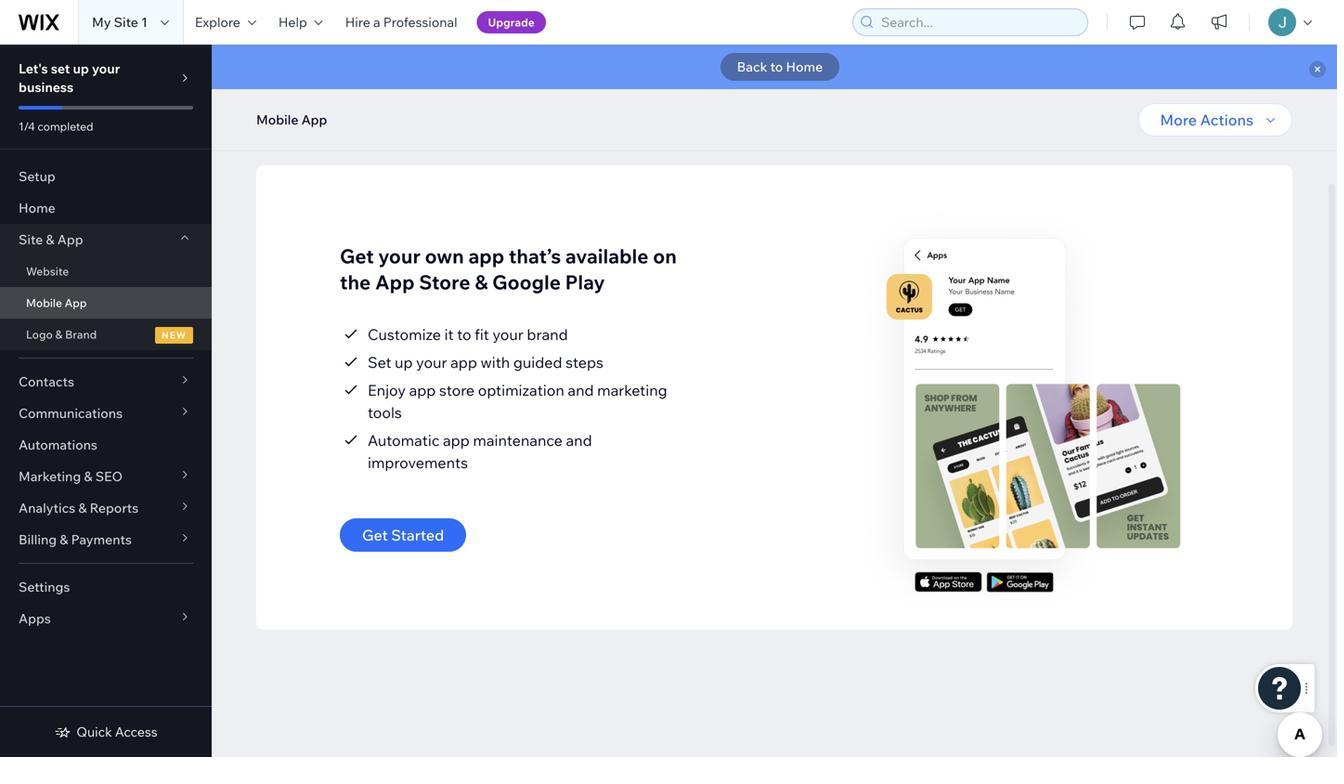 Task type: vqa. For each thing, say whether or not it's contained in the screenshot.
Gary Orlando image inside Chat Messages log
no



Task type: locate. For each thing, give the bounding box(es) containing it.
your left "own"
[[378, 244, 421, 268]]

google
[[492, 270, 561, 294]]

spaces by wix app
[[273, 105, 403, 124]]

seo
[[95, 468, 123, 484]]

&
[[46, 231, 54, 248], [475, 270, 488, 294], [55, 327, 63, 341], [84, 468, 92, 484], [78, 500, 87, 516], [60, 531, 68, 548]]

mobile for mobile app button
[[256, 111, 299, 128]]

site left 1
[[114, 14, 138, 30]]

& left seo
[[84, 468, 92, 484]]

1 vertical spatial get
[[362, 526, 388, 544]]

& right the store
[[475, 270, 488, 294]]

back to home alert
[[212, 45, 1338, 89]]

get inside button
[[362, 526, 388, 544]]

& for reports
[[78, 500, 87, 516]]

0 vertical spatial site
[[114, 14, 138, 30]]

1 vertical spatial mobile app
[[26, 296, 87, 310]]

quick
[[76, 724, 112, 740]]

& right billing
[[60, 531, 68, 548]]

own
[[425, 244, 464, 268]]

your inside let's set up your business
[[92, 60, 120, 77]]

site & app
[[19, 231, 83, 248]]

marketing
[[597, 381, 668, 399]]

to
[[771, 59, 783, 75], [457, 325, 472, 344]]

up
[[73, 60, 89, 77], [395, 353, 413, 372]]

app right "own"
[[469, 244, 505, 268]]

analytics & reports
[[19, 500, 139, 516]]

mobile left by
[[256, 111, 299, 128]]

new
[[162, 329, 187, 341]]

set
[[51, 60, 70, 77]]

1 vertical spatial to
[[457, 325, 472, 344]]

0 vertical spatial mobile
[[256, 111, 299, 128]]

0 horizontal spatial up
[[73, 60, 89, 77]]

explore
[[195, 14, 240, 30]]

0 vertical spatial to
[[771, 59, 783, 75]]

and
[[568, 381, 594, 399], [566, 431, 592, 450]]

app inside popup button
[[57, 231, 83, 248]]

mobile app inside mobile app button
[[256, 111, 327, 128]]

to right it
[[457, 325, 472, 344]]

0 horizontal spatial mobile
[[26, 296, 62, 310]]

app
[[377, 105, 403, 124], [469, 244, 505, 268], [451, 353, 477, 372], [409, 381, 436, 399], [443, 431, 470, 450]]

brand
[[65, 327, 97, 341]]

1 vertical spatial home
[[19, 200, 56, 216]]

communications
[[19, 405, 123, 421]]

and down steps
[[568, 381, 594, 399]]

and right maintenance
[[566, 431, 592, 450]]

customize
[[368, 325, 441, 344]]

home inside button
[[786, 59, 823, 75]]

your right fit
[[493, 325, 524, 344]]

set
[[368, 353, 392, 372]]

& inside popup button
[[78, 500, 87, 516]]

your right set
[[92, 60, 120, 77]]

mobile app
[[256, 111, 327, 128], [26, 296, 87, 310]]

0 horizontal spatial mobile app
[[26, 296, 87, 310]]

get for get your own app that's available on the app store & google play
[[340, 244, 374, 268]]

& right logo
[[55, 327, 63, 341]]

back to home
[[737, 59, 823, 75]]

home down setup
[[19, 200, 56, 216]]

wix
[[348, 105, 373, 124]]

quick access
[[76, 724, 158, 740]]

mobile down website
[[26, 296, 62, 310]]

app
[[301, 111, 327, 128], [57, 231, 83, 248], [375, 270, 415, 294], [65, 296, 87, 310]]

mobile app inside mobile app link
[[26, 296, 87, 310]]

1 vertical spatial up
[[395, 353, 413, 372]]

app left store
[[409, 381, 436, 399]]

with
[[481, 353, 510, 372]]

payments
[[71, 531, 132, 548]]

business
[[19, 79, 74, 95]]

1 horizontal spatial to
[[771, 59, 783, 75]]

app right wix on the top of the page
[[377, 105, 403, 124]]

0 horizontal spatial home
[[19, 200, 56, 216]]

back
[[737, 59, 768, 75]]

& left the reports
[[78, 500, 87, 516]]

Search... field
[[876, 9, 1082, 35]]

get inside get your own app that's available on the app store & google play
[[340, 244, 374, 268]]

upgrade button
[[477, 11, 546, 33]]

started
[[391, 526, 444, 544]]

professional
[[383, 14, 458, 30]]

help button
[[267, 0, 334, 45]]

customize it to fit your brand set up your app with guided steps enjoy app store optimization and marketing tools automatic app maintenance and improvements
[[368, 325, 668, 472]]

a
[[373, 14, 380, 30]]

store
[[419, 270, 471, 294]]

sidebar element
[[0, 45, 212, 757]]

& up website
[[46, 231, 54, 248]]

actions
[[1201, 111, 1254, 129]]

1 horizontal spatial mobile
[[256, 111, 299, 128]]

brand
[[527, 325, 568, 344]]

mobile inside mobile app link
[[26, 296, 62, 310]]

0 vertical spatial mobile app
[[256, 111, 327, 128]]

more actions
[[1161, 111, 1254, 129]]

& inside get your own app that's available on the app store & google play
[[475, 270, 488, 294]]

mobile inside mobile app button
[[256, 111, 299, 128]]

automations
[[19, 437, 97, 453]]

mobile app button
[[247, 106, 337, 134]]

1 horizontal spatial up
[[395, 353, 413, 372]]

1 vertical spatial mobile
[[26, 296, 62, 310]]

more
[[1161, 111, 1197, 129]]

by
[[327, 105, 344, 124]]

0 horizontal spatial to
[[457, 325, 472, 344]]

hire
[[345, 14, 370, 30]]

& for brand
[[55, 327, 63, 341]]

get your own app that's available on the app store & google play
[[340, 244, 677, 294]]

setup link
[[0, 161, 212, 192]]

& for payments
[[60, 531, 68, 548]]

setup
[[19, 168, 55, 184]]

1 horizontal spatial mobile app
[[256, 111, 327, 128]]

1 vertical spatial site
[[19, 231, 43, 248]]

to right back
[[771, 59, 783, 75]]

reports
[[90, 500, 139, 516]]

0 vertical spatial get
[[340, 244, 374, 268]]

store
[[439, 381, 475, 399]]

site
[[114, 14, 138, 30], [19, 231, 43, 248]]

1 vertical spatial and
[[566, 431, 592, 450]]

& for app
[[46, 231, 54, 248]]

marketing & seo button
[[0, 461, 212, 492]]

to inside button
[[771, 59, 783, 75]]

1 horizontal spatial site
[[114, 14, 138, 30]]

marketing & seo
[[19, 468, 123, 484]]

& inside popup button
[[46, 231, 54, 248]]

home right back
[[786, 59, 823, 75]]

get left started
[[362, 526, 388, 544]]

0 vertical spatial home
[[786, 59, 823, 75]]

1 horizontal spatial home
[[786, 59, 823, 75]]

0 horizontal spatial site
[[19, 231, 43, 248]]

get started
[[362, 526, 444, 544]]

0 vertical spatial up
[[73, 60, 89, 77]]

your
[[92, 60, 120, 77], [378, 244, 421, 268], [493, 325, 524, 344], [416, 353, 447, 372]]

get
[[340, 244, 374, 268], [362, 526, 388, 544]]

site up website
[[19, 231, 43, 248]]

get up the
[[340, 244, 374, 268]]

completed
[[38, 119, 93, 133]]

get started button
[[340, 518, 467, 552]]



Task type: describe. For each thing, give the bounding box(es) containing it.
logo & brand
[[26, 327, 97, 341]]

your down it
[[416, 353, 447, 372]]

1/4 completed
[[19, 119, 93, 133]]

analytics & reports button
[[0, 492, 212, 524]]

apps button
[[0, 603, 212, 634]]

let's
[[19, 60, 48, 77]]

quick access button
[[54, 724, 158, 740]]

access
[[115, 724, 158, 740]]

1/4
[[19, 119, 35, 133]]

automatic
[[368, 431, 440, 450]]

mobile for mobile app link
[[26, 296, 62, 310]]

marketing
[[19, 468, 81, 484]]

mobile app for mobile app button
[[256, 111, 327, 128]]

app inside button
[[301, 111, 327, 128]]

mobile app link
[[0, 287, 212, 319]]

upgrade
[[488, 15, 535, 29]]

fit
[[475, 325, 489, 344]]

my
[[92, 14, 111, 30]]

get for get started
[[362, 526, 388, 544]]

up inside let's set up your business
[[73, 60, 89, 77]]

& for seo
[[84, 468, 92, 484]]

back to home button
[[721, 53, 840, 81]]

more actions button
[[1138, 103, 1293, 137]]

optimization
[[478, 381, 565, 399]]

settings link
[[0, 571, 212, 603]]

it
[[445, 325, 454, 344]]

app up improvements
[[443, 431, 470, 450]]

let's set up your business
[[19, 60, 120, 95]]

steps
[[566, 353, 604, 372]]

spaces
[[273, 105, 324, 124]]

communications button
[[0, 398, 212, 429]]

0 vertical spatial and
[[568, 381, 594, 399]]

1
[[141, 14, 148, 30]]

settings
[[19, 579, 70, 595]]

spaces by wix app button
[[256, 86, 420, 143]]

contacts
[[19, 373, 74, 390]]

analytics
[[19, 500, 75, 516]]

app inside button
[[377, 105, 403, 124]]

automations link
[[0, 429, 212, 461]]

logo
[[26, 327, 53, 341]]

hire a professional
[[345, 14, 458, 30]]

site & app button
[[0, 224, 212, 255]]

site inside popup button
[[19, 231, 43, 248]]

to inside customize it to fit your brand set up your app with guided steps enjoy app store optimization and marketing tools automatic app maintenance and improvements
[[457, 325, 472, 344]]

hire a professional link
[[334, 0, 469, 45]]

up inside customize it to fit your brand set up your app with guided steps enjoy app store optimization and marketing tools automatic app maintenance and improvements
[[395, 353, 413, 372]]

improvements
[[368, 453, 468, 472]]

tools
[[368, 403, 402, 422]]

the
[[340, 270, 371, 294]]

maintenance
[[473, 431, 563, 450]]

your inside get your own app that's available on the app store & google play
[[378, 244, 421, 268]]

app inside get your own app that's available on the app store & google play
[[375, 270, 415, 294]]

apps
[[19, 610, 51, 627]]

home inside sidebar element
[[19, 200, 56, 216]]

mobile app for mobile app link
[[26, 296, 87, 310]]

help
[[279, 14, 307, 30]]

that's
[[509, 244, 561, 268]]

enjoy
[[368, 381, 406, 399]]

app up store
[[451, 353, 477, 372]]

website link
[[0, 255, 212, 287]]

available
[[566, 244, 649, 268]]

guided
[[514, 353, 562, 372]]

home link
[[0, 192, 212, 224]]

billing & payments button
[[0, 524, 212, 555]]

on
[[653, 244, 677, 268]]

play
[[565, 270, 605, 294]]

billing
[[19, 531, 57, 548]]

billing & payments
[[19, 531, 132, 548]]

app inside get your own app that's available on the app store & google play
[[469, 244, 505, 268]]

my site 1
[[92, 14, 148, 30]]

website
[[26, 264, 69, 278]]

contacts button
[[0, 366, 212, 398]]



